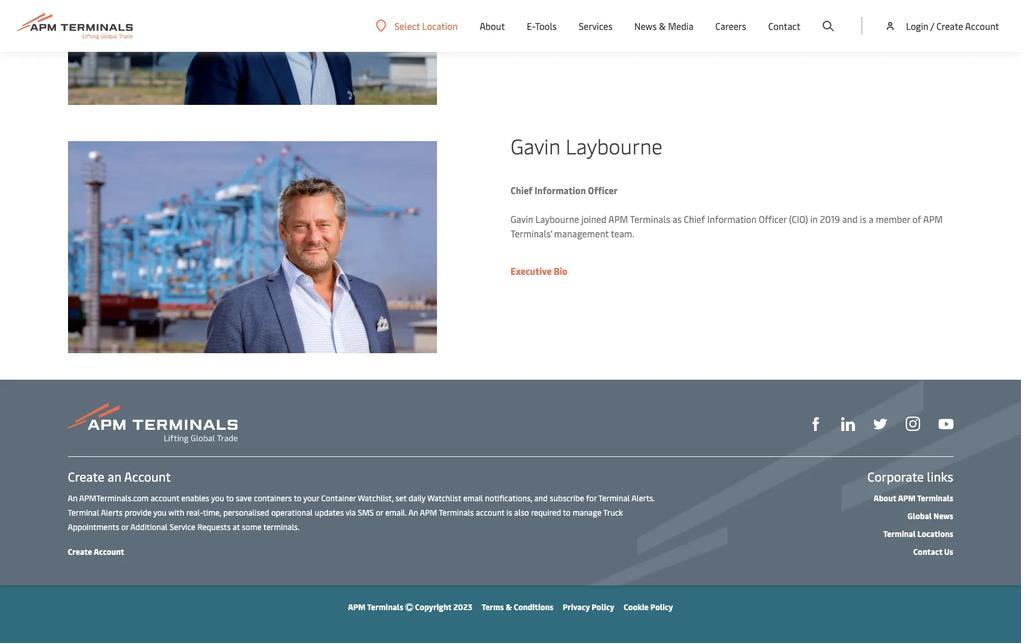 Task type: describe. For each thing, give the bounding box(es) containing it.
containers
[[254, 494, 292, 505]]

of
[[913, 213, 922, 226]]

copyright
[[415, 603, 452, 614]]

chief inside gavin laybourne joined apm terminals as chief information officer (cio) in 2019 and is a member of apm terminals' management team.
[[684, 213, 706, 226]]

alerts
[[101, 508, 123, 519]]

save
[[236, 494, 252, 505]]

about apm terminals
[[874, 494, 954, 505]]

1 horizontal spatial or
[[376, 508, 384, 519]]

and inside an apmterminals.com account enables you to save containers to your container watchlist, set daily watchlist email notifications, and subscribe for terminal alerts. terminal alerts provide you with real-time, personalised operational updates via sms or email. an apm terminals account is also required to manage truck appointments or additional service requests at some terminals.
[[535, 494, 548, 505]]

in
[[811, 213, 818, 226]]

create for create account
[[68, 547, 92, 558]]

global
[[908, 511, 933, 522]]

create account link
[[68, 547, 124, 558]]

terminals.
[[264, 522, 300, 533]]

corporate links
[[868, 469, 954, 486]]

instagram link
[[906, 416, 921, 432]]

information inside gavin laybourne joined apm terminals as chief information officer (cio) in 2019 and is a member of apm terminals' management team.
[[708, 213, 757, 226]]

appointments
[[68, 522, 119, 533]]

/
[[931, 20, 935, 32]]

instagram image
[[906, 417, 921, 432]]

facebook image
[[809, 418, 823, 431]]

is inside an apmterminals.com account enables you to save containers to your container watchlist, set daily watchlist email notifications, and subscribe for terminal alerts. terminal alerts provide you with real-time, personalised operational updates via sms or email. an apm terminals account is also required to manage truck appointments or additional service requests at some terminals.
[[507, 508, 513, 519]]

manage
[[573, 508, 602, 519]]

terminals inside an apmterminals.com account enables you to save containers to your container watchlist, set daily watchlist email notifications, and subscribe for terminal alerts. terminal alerts provide you with real-time, personalised operational updates via sms or email. an apm terminals account is also required to manage truck appointments or additional service requests at some terminals.
[[439, 508, 474, 519]]

privacy policy link
[[563, 603, 615, 614]]

real-
[[186, 508, 203, 519]]

member
[[876, 213, 911, 226]]

1 vertical spatial account
[[476, 508, 505, 519]]

apm terminals ⓒ copyright 2023
[[348, 603, 473, 614]]

0 horizontal spatial or
[[121, 522, 129, 533]]

1 horizontal spatial to
[[294, 494, 302, 505]]

executive bio link
[[511, 265, 568, 278]]

about apm terminals link
[[874, 494, 954, 505]]

about button
[[480, 0, 505, 52]]

terms & conditions
[[482, 603, 554, 614]]

is inside gavin laybourne joined apm terminals as chief information officer (cio) in 2019 and is a member of apm terminals' management team.
[[861, 213, 867, 226]]

contact us link
[[914, 547, 954, 558]]

joined
[[582, 213, 607, 226]]

management
[[554, 228, 609, 240]]

locations
[[918, 529, 954, 540]]

location
[[422, 19, 458, 32]]

create account
[[68, 547, 124, 558]]

apmt footer logo image
[[68, 404, 237, 444]]

watchlist,
[[358, 494, 394, 505]]

links
[[928, 469, 954, 486]]

watchlist
[[428, 494, 462, 505]]

0 vertical spatial an
[[68, 494, 77, 505]]

0 horizontal spatial account
[[151, 494, 179, 505]]

team.
[[611, 228, 635, 240]]

media
[[669, 20, 694, 32]]

sms
[[358, 508, 374, 519]]

0 vertical spatial information
[[535, 184, 586, 197]]

youtube image
[[939, 420, 954, 430]]

2 vertical spatial account
[[94, 547, 124, 558]]

2019
[[821, 213, 841, 226]]

gavin laybourne image
[[68, 142, 437, 354]]

contact button
[[769, 0, 801, 52]]

terminals inside gavin laybourne joined apm terminals as chief information officer (cio) in 2019 and is a member of apm terminals' management team.
[[631, 213, 671, 226]]

as
[[673, 213, 682, 226]]

time,
[[203, 508, 221, 519]]

(cio)
[[790, 213, 809, 226]]

global news
[[908, 511, 954, 522]]

subscribe
[[550, 494, 585, 505]]

operational
[[271, 508, 313, 519]]

fill 44 link
[[874, 416, 888, 431]]

updates
[[315, 508, 344, 519]]

enables
[[181, 494, 209, 505]]

personalised
[[223, 508, 269, 519]]

2023
[[454, 603, 473, 614]]

e-tools button
[[527, 0, 557, 52]]

gavin for gavin laybourne joined apm terminals as chief information officer (cio) in 2019 and is a member of apm terminals' management team.
[[511, 213, 534, 226]]

terms
[[482, 603, 504, 614]]

apm left ⓒ
[[348, 603, 366, 614]]

contact us
[[914, 547, 954, 558]]

apm inside an apmterminals.com account enables you to save containers to your container watchlist, set daily watchlist email notifications, and subscribe for terminal alerts. terminal alerts provide you with real-time, personalised operational updates via sms or email. an apm terminals account is also required to manage truck appointments or additional service requests at some terminals.
[[420, 508, 437, 519]]

login
[[907, 20, 929, 32]]

set
[[396, 494, 407, 505]]

ⓒ
[[405, 603, 414, 614]]

about for about
[[480, 20, 505, 32]]

cookie policy link
[[624, 603, 674, 614]]

executive
[[511, 265, 552, 278]]

terms & conditions link
[[482, 603, 554, 614]]

required
[[531, 508, 562, 519]]

your
[[303, 494, 319, 505]]

linkedin image
[[842, 418, 855, 431]]



Task type: vqa. For each thing, say whether or not it's contained in the screenshot.
the middle Create
yes



Task type: locate. For each thing, give the bounding box(es) containing it.
0 vertical spatial is
[[861, 213, 867, 226]]

laybourne inside gavin laybourne joined apm terminals as chief information officer (cio) in 2019 and is a member of apm terminals' management team.
[[536, 213, 580, 226]]

0 vertical spatial and
[[843, 213, 858, 226]]

0 vertical spatial or
[[376, 508, 384, 519]]

1 horizontal spatial about
[[874, 494, 897, 505]]

is
[[861, 213, 867, 226], [507, 508, 513, 519]]

at
[[233, 522, 240, 533]]

1 vertical spatial gavin
[[511, 213, 534, 226]]

login / create account link
[[885, 0, 1000, 52]]

news
[[635, 20, 657, 32], [934, 511, 954, 522]]

terminals left the as
[[631, 213, 671, 226]]

0 horizontal spatial to
[[226, 494, 234, 505]]

chief up terminals'
[[511, 184, 533, 197]]

an up appointments
[[68, 494, 77, 505]]

gavin laybourne
[[511, 132, 663, 160]]

apmterminals.com
[[79, 494, 149, 505]]

apm down daily
[[420, 508, 437, 519]]

create right /
[[937, 20, 964, 32]]

notifications,
[[485, 494, 533, 505]]

news & media
[[635, 20, 694, 32]]

0 horizontal spatial policy
[[592, 603, 615, 614]]

privacy
[[563, 603, 590, 614]]

is left a
[[861, 213, 867, 226]]

2 policy from the left
[[651, 603, 674, 614]]

1 horizontal spatial you
[[211, 494, 224, 505]]

conditions
[[514, 603, 554, 614]]

0 horizontal spatial &
[[506, 603, 512, 614]]

contact
[[769, 20, 801, 32], [914, 547, 943, 558]]

account down 'email'
[[476, 508, 505, 519]]

terminal up 'truck'
[[599, 494, 630, 505]]

0 vertical spatial account
[[966, 20, 1000, 32]]

1 vertical spatial &
[[506, 603, 512, 614]]

careers button
[[716, 0, 747, 52]]

or down alerts
[[121, 522, 129, 533]]

news left media
[[635, 20, 657, 32]]

officer left (cio)
[[759, 213, 787, 226]]

to left "your"
[[294, 494, 302, 505]]

apm
[[609, 213, 629, 226], [924, 213, 944, 226], [899, 494, 916, 505], [420, 508, 437, 519], [348, 603, 366, 614]]

services
[[579, 20, 613, 32]]

0 horizontal spatial about
[[480, 20, 505, 32]]

chief right the as
[[684, 213, 706, 226]]

1 vertical spatial contact
[[914, 547, 943, 558]]

an down daily
[[409, 508, 418, 519]]

account down appointments
[[94, 547, 124, 558]]

news up locations
[[934, 511, 954, 522]]

policy for cookie policy
[[651, 603, 674, 614]]

&
[[659, 20, 666, 32], [506, 603, 512, 614]]

0 horizontal spatial officer
[[588, 184, 618, 197]]

0 vertical spatial gavin
[[511, 132, 561, 160]]

account
[[151, 494, 179, 505], [476, 508, 505, 519]]

0 vertical spatial create
[[937, 20, 964, 32]]

daily
[[409, 494, 426, 505]]

1 horizontal spatial account
[[476, 508, 505, 519]]

and right 2019
[[843, 213, 858, 226]]

gavin for gavin laybourne
[[511, 132, 561, 160]]

tools
[[535, 20, 557, 32]]

twitter image
[[874, 418, 888, 431]]

1 horizontal spatial and
[[843, 213, 858, 226]]

laybourne for gavin laybourne
[[566, 132, 663, 160]]

is left also
[[507, 508, 513, 519]]

1 vertical spatial create
[[68, 469, 105, 486]]

terminals'
[[511, 228, 552, 240]]

& left media
[[659, 20, 666, 32]]

account right /
[[966, 20, 1000, 32]]

1 vertical spatial about
[[874, 494, 897, 505]]

& for terms
[[506, 603, 512, 614]]

and inside gavin laybourne joined apm terminals as chief information officer (cio) in 2019 and is a member of apm terminals' management team.
[[843, 213, 858, 226]]

a
[[869, 213, 874, 226]]

contact for contact
[[769, 20, 801, 32]]

0 horizontal spatial contact
[[769, 20, 801, 32]]

alerts.
[[632, 494, 655, 505]]

0 horizontal spatial information
[[535, 184, 586, 197]]

about down corporate
[[874, 494, 897, 505]]

cookie policy
[[624, 603, 674, 614]]

0 horizontal spatial an
[[68, 494, 77, 505]]

select
[[395, 19, 420, 32]]

policy right privacy
[[592, 603, 615, 614]]

gavin inside gavin laybourne joined apm terminals as chief information officer (cio) in 2019 and is a member of apm terminals' management team.
[[511, 213, 534, 226]]

account up with
[[151, 494, 179, 505]]

& right the terms
[[506, 603, 512, 614]]

0 vertical spatial contact
[[769, 20, 801, 32]]

policy for privacy policy
[[592, 603, 615, 614]]

officer up the joined
[[588, 184, 618, 197]]

0 horizontal spatial and
[[535, 494, 548, 505]]

2 horizontal spatial terminal
[[884, 529, 916, 540]]

linkedin__x28_alt_x29__3_ link
[[842, 416, 855, 431]]

1 horizontal spatial is
[[861, 213, 867, 226]]

you left with
[[153, 508, 167, 519]]

about for about apm terminals
[[874, 494, 897, 505]]

provide
[[125, 508, 152, 519]]

information right the as
[[708, 213, 757, 226]]

1 horizontal spatial officer
[[759, 213, 787, 226]]

terminal down global
[[884, 529, 916, 540]]

2 vertical spatial terminal
[[884, 529, 916, 540]]

0 vertical spatial about
[[480, 20, 505, 32]]

& inside 'popup button'
[[659, 20, 666, 32]]

apm right of
[[924, 213, 944, 226]]

select location button
[[376, 19, 458, 32]]

global news link
[[908, 511, 954, 522]]

1 vertical spatial news
[[934, 511, 954, 522]]

via
[[346, 508, 356, 519]]

contact right the careers
[[769, 20, 801, 32]]

apm up team.
[[609, 213, 629, 226]]

1 horizontal spatial &
[[659, 20, 666, 32]]

chief
[[511, 184, 533, 197], [684, 213, 706, 226]]

0 horizontal spatial is
[[507, 508, 513, 519]]

privacy policy
[[563, 603, 615, 614]]

login / create account
[[907, 20, 1000, 32]]

service
[[170, 522, 196, 533]]

0 vertical spatial terminal
[[599, 494, 630, 505]]

or right sms
[[376, 508, 384, 519]]

create left an
[[68, 469, 105, 486]]

create down appointments
[[68, 547, 92, 558]]

also
[[515, 508, 529, 519]]

1 horizontal spatial terminal
[[599, 494, 630, 505]]

1 vertical spatial and
[[535, 494, 548, 505]]

jonathan goldner image
[[68, 0, 437, 105]]

apm down corporate links at the right bottom of the page
[[899, 494, 916, 505]]

with
[[169, 508, 184, 519]]

1 vertical spatial account
[[124, 469, 171, 486]]

0 horizontal spatial news
[[635, 20, 657, 32]]

laybourne for gavin laybourne joined apm terminals as chief information officer (cio) in 2019 and is a member of apm terminals' management team.
[[536, 213, 580, 226]]

account
[[966, 20, 1000, 32], [124, 469, 171, 486], [94, 547, 124, 558]]

1 gavin from the top
[[511, 132, 561, 160]]

1 policy from the left
[[592, 603, 615, 614]]

contact down locations
[[914, 547, 943, 558]]

0 vertical spatial you
[[211, 494, 224, 505]]

terminals left ⓒ
[[367, 603, 404, 614]]

careers
[[716, 20, 747, 32]]

officer inside gavin laybourne joined apm terminals as chief information officer (cio) in 2019 and is a member of apm terminals' management team.
[[759, 213, 787, 226]]

account right an
[[124, 469, 171, 486]]

you tube link
[[939, 417, 954, 431]]

1 vertical spatial an
[[409, 508, 418, 519]]

select location
[[395, 19, 458, 32]]

and up required
[[535, 494, 548, 505]]

create
[[937, 20, 964, 32], [68, 469, 105, 486], [68, 547, 92, 558]]

1 horizontal spatial contact
[[914, 547, 943, 558]]

and
[[843, 213, 858, 226], [535, 494, 548, 505]]

0 vertical spatial news
[[635, 20, 657, 32]]

you up time,
[[211, 494, 224, 505]]

additional
[[130, 522, 168, 533]]

gavin laybourne joined apm terminals as chief information officer (cio) in 2019 and is a member of apm terminals' management team.
[[511, 213, 944, 240]]

e-tools
[[527, 20, 557, 32]]

policy right cookie
[[651, 603, 674, 614]]

requests
[[198, 522, 231, 533]]

0 vertical spatial laybourne
[[566, 132, 663, 160]]

services button
[[579, 0, 613, 52]]

to down 'subscribe'
[[563, 508, 571, 519]]

0 horizontal spatial you
[[153, 508, 167, 519]]

0 horizontal spatial chief
[[511, 184, 533, 197]]

create an account
[[68, 469, 171, 486]]

terminals down watchlist
[[439, 508, 474, 519]]

news inside 'popup button'
[[635, 20, 657, 32]]

0 vertical spatial account
[[151, 494, 179, 505]]

terminal locations
[[884, 529, 954, 540]]

1 horizontal spatial policy
[[651, 603, 674, 614]]

& for news
[[659, 20, 666, 32]]

1 vertical spatial is
[[507, 508, 513, 519]]

about left e-
[[480, 20, 505, 32]]

contact for contact us
[[914, 547, 943, 558]]

gavin up chief information officer
[[511, 132, 561, 160]]

executive bio
[[511, 265, 568, 278]]

0 horizontal spatial terminal
[[68, 508, 99, 519]]

gavin up terminals'
[[511, 213, 534, 226]]

1 vertical spatial information
[[708, 213, 757, 226]]

laybourne
[[566, 132, 663, 160], [536, 213, 580, 226]]

some
[[242, 522, 262, 533]]

to left save
[[226, 494, 234, 505]]

1 vertical spatial laybourne
[[536, 213, 580, 226]]

terminal up appointments
[[68, 508, 99, 519]]

1 horizontal spatial information
[[708, 213, 757, 226]]

2 gavin from the top
[[511, 213, 534, 226]]

news & media button
[[635, 0, 694, 52]]

information up the joined
[[535, 184, 586, 197]]

1 vertical spatial terminal
[[68, 508, 99, 519]]

1 vertical spatial you
[[153, 508, 167, 519]]

create for create an account
[[68, 469, 105, 486]]

1 vertical spatial chief
[[684, 213, 706, 226]]

cookie
[[624, 603, 649, 614]]

us
[[945, 547, 954, 558]]

policy
[[592, 603, 615, 614], [651, 603, 674, 614]]

1 horizontal spatial news
[[934, 511, 954, 522]]

shape link
[[809, 416, 823, 431]]

truck
[[604, 508, 624, 519]]

2 vertical spatial create
[[68, 547, 92, 558]]

0 vertical spatial chief
[[511, 184, 533, 197]]

an
[[108, 469, 121, 486]]

0 vertical spatial officer
[[588, 184, 618, 197]]

to
[[226, 494, 234, 505], [294, 494, 302, 505], [563, 508, 571, 519]]

for
[[587, 494, 597, 505]]

0 vertical spatial &
[[659, 20, 666, 32]]

email
[[464, 494, 483, 505]]

1 vertical spatial officer
[[759, 213, 787, 226]]

1 horizontal spatial an
[[409, 508, 418, 519]]

chief information officer
[[511, 184, 618, 197]]

1 horizontal spatial chief
[[684, 213, 706, 226]]

container
[[321, 494, 356, 505]]

2 horizontal spatial to
[[563, 508, 571, 519]]

terminals up global news
[[918, 494, 954, 505]]

1 vertical spatial or
[[121, 522, 129, 533]]

bio
[[554, 265, 568, 278]]

email.
[[386, 508, 407, 519]]



